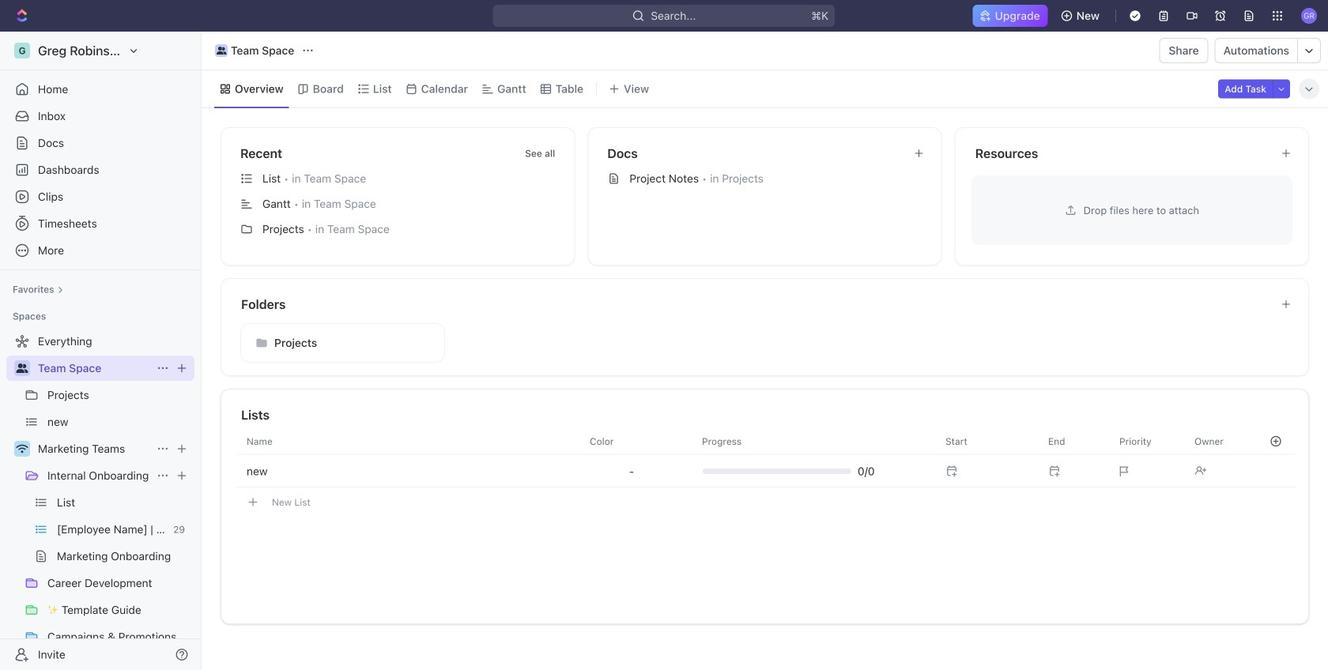 Task type: describe. For each thing, give the bounding box(es) containing it.
wifi image
[[16, 444, 28, 454]]

user group image
[[216, 47, 226, 55]]

sidebar navigation
[[0, 32, 205, 670]]

user group image
[[16, 364, 28, 373]]



Task type: vqa. For each thing, say whether or not it's contained in the screenshot.
alert
no



Task type: locate. For each thing, give the bounding box(es) containing it.
tree
[[6, 329, 194, 670]]

dropdown menu image
[[629, 465, 634, 478]]

tree inside "sidebar" navigation
[[6, 329, 194, 670]]

greg robinson's workspace, , element
[[14, 43, 30, 59]]



